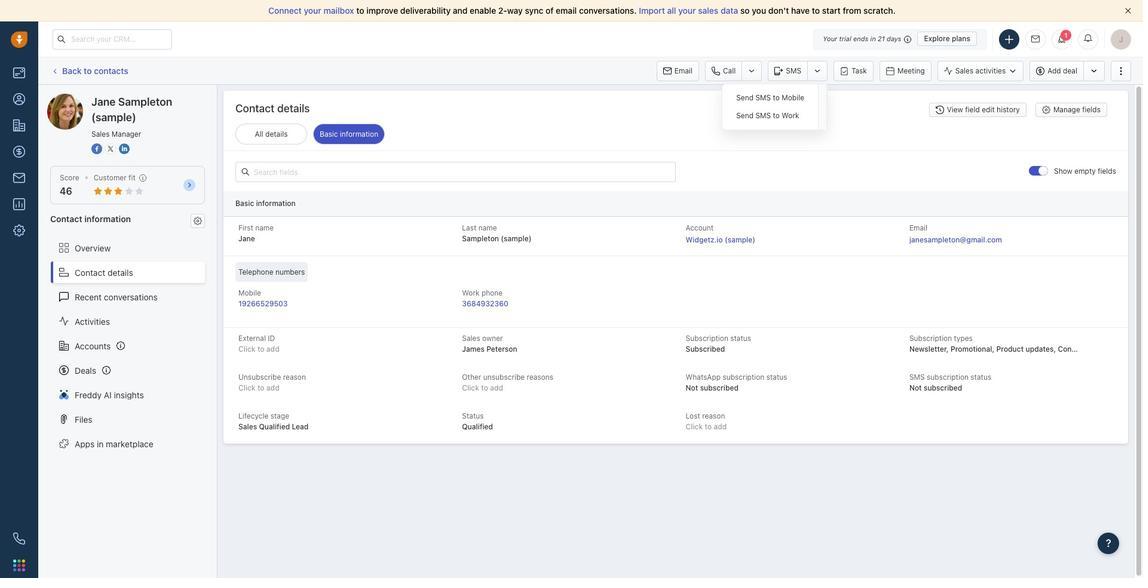 Task type: describe. For each thing, give the bounding box(es) containing it.
subscribed
[[686, 345, 725, 354]]

2 vertical spatial contact
[[75, 268, 105, 278]]

widgetz.io
[[686, 235, 723, 244]]

call link
[[706, 61, 742, 81]]

call button
[[706, 61, 742, 81]]

sales inside lifecycle stage sales qualified lead
[[239, 423, 257, 432]]

janesampleton@gmail.com
[[910, 235, 1003, 244]]

whatsapp
[[686, 373, 721, 382]]

(sample) for account widgetz.io (sample)
[[725, 235, 756, 244]]

manage fields button
[[1036, 103, 1108, 117]]

jane sampleton (sample)
[[71, 93, 169, 103]]

manage
[[1054, 105, 1081, 114]]

subscription for sms
[[927, 373, 969, 382]]

freshworks switcher image
[[13, 560, 25, 572]]

jane for jane sampleton (sample)
[[71, 93, 90, 103]]

status for whatsapp
[[767, 373, 788, 382]]

contact information
[[50, 214, 131, 224]]

send sms to work
[[737, 111, 800, 120]]

work phone 3684932360
[[462, 289, 509, 308]]

other unsubscribe reasons click to add
[[462, 373, 554, 393]]

1 horizontal spatial in
[[871, 35, 876, 42]]

deliverability
[[401, 5, 451, 16]]

fields inside button
[[1083, 105, 1101, 114]]

46
[[60, 186, 72, 197]]

apps in marketplace
[[75, 439, 154, 449]]

to left start
[[812, 5, 820, 16]]

subscription types
[[910, 334, 973, 343]]

send sms to mobile
[[737, 93, 805, 102]]

sales inside sales owner james peterson
[[462, 334, 481, 343]]

19266529503 link
[[239, 299, 288, 308]]

owner
[[483, 334, 503, 343]]

first name jane
[[239, 223, 274, 243]]

email janesampleton@gmail.com
[[910, 223, 1003, 244]]

to right back
[[84, 66, 92, 76]]

unsubscribe
[[484, 373, 525, 382]]

subscription for whatsapp
[[723, 373, 765, 382]]

manage fields
[[1054, 105, 1101, 114]]

sales activities button down plans
[[938, 61, 1024, 81]]

add for lost
[[714, 423, 727, 432]]

recent
[[75, 292, 102, 302]]

import all your sales data link
[[639, 5, 741, 16]]

recent conversations
[[75, 292, 158, 302]]

to up send sms to work
[[773, 93, 780, 102]]

1 link
[[1052, 29, 1073, 49]]

marketplace
[[106, 439, 154, 449]]

phone image
[[13, 533, 25, 545]]

back to contacts
[[62, 66, 128, 76]]

subscription status subscribed
[[686, 334, 752, 354]]

1 vertical spatial contact
[[50, 214, 82, 224]]

back to contacts link
[[50, 61, 129, 80]]

jane inside first name jane
[[239, 234, 255, 243]]

name for first name
[[255, 223, 274, 232]]

view field edit history button
[[930, 103, 1027, 117]]

conversations
[[104, 292, 158, 302]]

mobile 19266529503
[[239, 289, 288, 308]]

click for unsubscribe reason click to add
[[239, 384, 256, 393]]

reason for unsubscribe reason
[[283, 373, 306, 382]]

your
[[824, 35, 838, 42]]

2 qualified from the left
[[462, 423, 493, 432]]

of
[[546, 5, 554, 16]]

sms down send sms to mobile
[[756, 111, 771, 120]]

add deal button
[[1030, 61, 1084, 81]]

1 vertical spatial information
[[256, 199, 296, 208]]

fit
[[129, 173, 136, 182]]

sales activities button up view field edit history
[[938, 61, 1030, 81]]

status
[[462, 412, 484, 421]]

all
[[668, 5, 677, 16]]

insights
[[114, 390, 144, 400]]

to inside unsubscribe reason click to add
[[258, 384, 265, 393]]

import
[[639, 5, 665, 16]]

call
[[724, 66, 736, 75]]

activities
[[75, 317, 110, 327]]

to right mailbox
[[357, 5, 365, 16]]

whatsapp subscription status not subscribed
[[686, 373, 788, 393]]

all
[[255, 130, 263, 139]]

email button
[[657, 61, 700, 81]]

sales owner james peterson
[[462, 334, 518, 354]]

freddy
[[75, 390, 102, 400]]

lead
[[292, 423, 309, 432]]

conversations.
[[579, 5, 637, 16]]

add for unsubscribe
[[267, 384, 280, 393]]

(sample) inside last name sampleton (sample)
[[501, 234, 532, 243]]

work inside 'work phone 3684932360'
[[462, 289, 480, 298]]

ends
[[854, 35, 869, 42]]

empty
[[1075, 167, 1096, 176]]

connect your mailbox to improve deliverability and enable 2-way sync of email conversations. import all your sales data so you don't have to start from scratch.
[[268, 5, 896, 16]]

edit
[[983, 105, 995, 114]]

jane for jane sampleton (sample) sales manager
[[91, 96, 116, 108]]

click for external id click to add
[[239, 345, 256, 354]]

(sample) for jane sampleton (sample)
[[135, 93, 169, 103]]

Search fields text field
[[236, 162, 676, 183]]

name for last name
[[479, 223, 497, 232]]

start
[[823, 5, 841, 16]]

explore
[[925, 34, 950, 43]]

lifecycle stage sales qualified lead
[[239, 412, 309, 432]]

phone
[[482, 289, 503, 298]]

id
[[268, 334, 275, 343]]

0 horizontal spatial contact details
[[75, 268, 133, 278]]

1 vertical spatial details
[[265, 130, 288, 139]]

mng settings image
[[194, 217, 202, 225]]

status qualified
[[462, 412, 493, 432]]

from
[[843, 5, 862, 16]]

sales inside sales activities button
[[956, 66, 974, 75]]

scratch.
[[864, 5, 896, 16]]

sales inside jane sampleton (sample) sales manager
[[91, 130, 110, 139]]

view field edit history
[[948, 105, 1021, 114]]

overview
[[75, 243, 111, 253]]

0 vertical spatial mobile
[[782, 93, 805, 102]]

don't
[[769, 5, 789, 16]]

meeting
[[898, 66, 925, 75]]

sampleton for jane sampleton (sample) sales manager
[[118, 96, 172, 108]]

1 vertical spatial basic information
[[236, 199, 296, 208]]

unsubscribe reason click to add
[[239, 373, 306, 393]]

improve
[[367, 5, 398, 16]]

sampleton for jane sampleton (sample)
[[92, 93, 133, 103]]

days
[[887, 35, 902, 42]]

subscription for subscription types
[[910, 334, 953, 343]]

Search your CRM... text field
[[53, 29, 172, 49]]

deal
[[1064, 66, 1078, 75]]

accounts
[[75, 341, 111, 351]]

email for email janesampleton@gmail.com
[[910, 223, 928, 232]]

and
[[453, 5, 468, 16]]

send for send sms to mobile
[[737, 93, 754, 102]]

telephone numbers
[[239, 268, 305, 277]]

types
[[955, 334, 973, 343]]

lifecycle
[[239, 412, 269, 421]]

your trial ends in 21 days
[[824, 35, 902, 42]]

task
[[852, 66, 868, 75]]

2 your from the left
[[679, 5, 696, 16]]

2-
[[499, 5, 508, 16]]



Task type: locate. For each thing, give the bounding box(es) containing it.
sampleton inside last name sampleton (sample)
[[462, 234, 499, 243]]

1 vertical spatial email
[[910, 223, 928, 232]]

last name sampleton (sample)
[[462, 223, 532, 243]]

not down subscription types
[[910, 384, 922, 393]]

numbers
[[276, 268, 305, 277]]

add inside unsubscribe reason click to add
[[267, 384, 280, 393]]

1
[[1065, 31, 1069, 39]]

way
[[508, 5, 523, 16]]

0 horizontal spatial in
[[97, 439, 104, 449]]

subscription
[[723, 373, 765, 382], [927, 373, 969, 382]]

(sample) down jane sampleton (sample) at the top left
[[91, 111, 136, 124]]

sampleton inside jane sampleton (sample) sales manager
[[118, 96, 172, 108]]

basic
[[320, 130, 338, 139], [236, 199, 254, 208]]

sms button
[[769, 61, 808, 81]]

0 horizontal spatial subscription
[[723, 373, 765, 382]]

reason
[[283, 373, 306, 382], [703, 412, 726, 421]]

not inside whatsapp subscription status not subscribed
[[686, 384, 699, 393]]

subscribed down the whatsapp
[[701, 384, 739, 393]]

james
[[462, 345, 485, 354]]

details
[[277, 102, 310, 115], [265, 130, 288, 139], [108, 268, 133, 278]]

add down whatsapp subscription status not subscribed
[[714, 423, 727, 432]]

send up send sms to work
[[737, 93, 754, 102]]

mobile up 19266529503 link
[[239, 289, 261, 298]]

deals
[[75, 366, 96, 376]]

add inside external id click to add
[[267, 345, 280, 354]]

jane
[[71, 93, 90, 103], [91, 96, 116, 108], [239, 234, 255, 243]]

1 horizontal spatial subscription
[[927, 373, 969, 382]]

lost reason click to add
[[686, 412, 727, 432]]

email inside email janesampleton@gmail.com
[[910, 223, 928, 232]]

1 horizontal spatial not
[[910, 384, 922, 393]]

1 horizontal spatial subscribed
[[924, 384, 963, 393]]

widgetz.io (sample) link
[[686, 235, 756, 244]]

0 vertical spatial contact
[[236, 102, 275, 115]]

2 vertical spatial information
[[84, 214, 131, 224]]

(sample) for jane sampleton (sample) sales manager
[[91, 111, 136, 124]]

mobile inside mobile 19266529503
[[239, 289, 261, 298]]

details up recent conversations
[[108, 268, 133, 278]]

add for external
[[267, 345, 280, 354]]

1 not from the left
[[686, 384, 699, 393]]

your right all
[[679, 5, 696, 16]]

reason inside lost reason click to add
[[703, 412, 726, 421]]

not inside sms subscription status not subscribed
[[910, 384, 922, 393]]

you
[[752, 5, 767, 16]]

apps
[[75, 439, 95, 449]]

2 vertical spatial details
[[108, 268, 133, 278]]

0 horizontal spatial status
[[731, 334, 752, 343]]

sampleton down contacts
[[92, 93, 133, 103]]

not for whatsapp subscription status not subscribed
[[686, 384, 699, 393]]

to down the other
[[481, 384, 488, 393]]

1 horizontal spatial status
[[767, 373, 788, 382]]

click inside external id click to add
[[239, 345, 256, 354]]

to inside other unsubscribe reasons click to add
[[481, 384, 488, 393]]

subscription down subscription types
[[927, 373, 969, 382]]

0 horizontal spatial not
[[686, 384, 699, 393]]

1 subscription from the left
[[723, 373, 765, 382]]

0 horizontal spatial your
[[304, 5, 322, 16]]

email for email
[[675, 66, 693, 75]]

name right the last
[[479, 223, 497, 232]]

history
[[997, 105, 1021, 114]]

0 horizontal spatial basic
[[236, 199, 254, 208]]

click down external
[[239, 345, 256, 354]]

subscribed inside sms subscription status not subscribed
[[924, 384, 963, 393]]

click inside lost reason click to add
[[686, 423, 703, 432]]

score
[[60, 173, 79, 182]]

click down lost
[[686, 423, 703, 432]]

1 your from the left
[[304, 5, 322, 16]]

2 name from the left
[[479, 223, 497, 232]]

to
[[357, 5, 365, 16], [812, 5, 820, 16], [84, 66, 92, 76], [773, 93, 780, 102], [773, 111, 780, 120], [258, 345, 265, 354], [258, 384, 265, 393], [481, 384, 488, 393], [705, 423, 712, 432]]

0 vertical spatial basic
[[320, 130, 338, 139]]

lost
[[686, 412, 701, 421]]

1 horizontal spatial mobile
[[782, 93, 805, 102]]

add down id at bottom left
[[267, 345, 280, 354]]

1 vertical spatial basic
[[236, 199, 254, 208]]

back
[[62, 66, 82, 76]]

telephone
[[239, 268, 274, 277]]

0 vertical spatial information
[[340, 130, 379, 139]]

sms inside sms subscription status not subscribed
[[910, 373, 925, 382]]

status inside sms subscription status not subscribed
[[971, 373, 992, 382]]

qualified down stage
[[259, 423, 290, 432]]

in left 21
[[871, 35, 876, 42]]

2 not from the left
[[910, 384, 922, 393]]

1 horizontal spatial email
[[910, 223, 928, 232]]

click
[[239, 345, 256, 354], [239, 384, 256, 393], [462, 384, 479, 393], [686, 423, 703, 432]]

click inside other unsubscribe reasons click to add
[[462, 384, 479, 393]]

0 vertical spatial reason
[[283, 373, 306, 382]]

(sample) inside jane sampleton (sample) sales manager
[[91, 111, 136, 124]]

to down external
[[258, 345, 265, 354]]

contact
[[236, 102, 275, 115], [50, 214, 82, 224], [75, 268, 105, 278]]

2 subscribed from the left
[[924, 384, 963, 393]]

0 vertical spatial fields
[[1083, 105, 1101, 114]]

0 horizontal spatial jane
[[71, 93, 90, 103]]

1 subscription from the left
[[686, 334, 729, 343]]

46 button
[[60, 186, 72, 197]]

1 horizontal spatial qualified
[[462, 423, 493, 432]]

contact details up all details
[[236, 102, 310, 115]]

add
[[1048, 66, 1062, 75]]

status inside subscription status subscribed
[[731, 334, 752, 343]]

0 vertical spatial contact details
[[236, 102, 310, 115]]

0 horizontal spatial basic information
[[236, 199, 296, 208]]

account widgetz.io (sample)
[[686, 223, 756, 244]]

subscription left types
[[910, 334, 953, 343]]

explore plans link
[[918, 32, 978, 46]]

add
[[267, 345, 280, 354], [267, 384, 280, 393], [490, 384, 503, 393], [714, 423, 727, 432]]

phone element
[[7, 527, 31, 551]]

close image
[[1126, 8, 1132, 14]]

1 name from the left
[[255, 223, 274, 232]]

stage
[[271, 412, 289, 421]]

work
[[782, 111, 800, 120], [462, 289, 480, 298]]

1 vertical spatial in
[[97, 439, 104, 449]]

to inside lost reason click to add
[[705, 423, 712, 432]]

data
[[721, 5, 739, 16]]

first
[[239, 223, 253, 232]]

plans
[[952, 34, 971, 43]]

name inside first name jane
[[255, 223, 274, 232]]

add inside lost reason click to add
[[714, 423, 727, 432]]

1 vertical spatial send
[[737, 111, 754, 120]]

information
[[340, 130, 379, 139], [256, 199, 296, 208], [84, 214, 131, 224]]

subscription inside subscription status subscribed
[[686, 334, 729, 343]]

subscription right the whatsapp
[[723, 373, 765, 382]]

jane down first
[[239, 234, 255, 243]]

view
[[948, 105, 964, 114]]

2 horizontal spatial information
[[340, 130, 379, 139]]

email up janesampleton@gmail.com
[[910, 223, 928, 232]]

to down the whatsapp
[[705, 423, 712, 432]]

1 horizontal spatial basic
[[320, 130, 338, 139]]

score 46
[[60, 173, 79, 197]]

0 vertical spatial work
[[782, 111, 800, 120]]

files
[[75, 415, 92, 425]]

(sample) up manager
[[135, 93, 169, 103]]

0 horizontal spatial subscription
[[686, 334, 729, 343]]

2 subscription from the left
[[910, 334, 953, 343]]

2 horizontal spatial jane
[[239, 234, 255, 243]]

click down the other
[[462, 384, 479, 393]]

contact up the recent
[[75, 268, 105, 278]]

2 subscription from the left
[[927, 373, 969, 382]]

1 subscribed from the left
[[701, 384, 739, 393]]

customer fit
[[94, 173, 136, 182]]

ai
[[104, 390, 112, 400]]

jane inside jane sampleton (sample) sales manager
[[91, 96, 116, 108]]

fields right manage
[[1083, 105, 1101, 114]]

subscribed for whatsapp
[[701, 384, 739, 393]]

19266529503
[[239, 299, 288, 308]]

2 horizontal spatial status
[[971, 373, 992, 382]]

sales up james
[[462, 334, 481, 343]]

0 horizontal spatial information
[[84, 214, 131, 224]]

contact down 46 in the left of the page
[[50, 214, 82, 224]]

0 horizontal spatial name
[[255, 223, 274, 232]]

2 send from the top
[[737, 111, 754, 120]]

have
[[792, 5, 810, 16]]

sms up send sms to mobile
[[786, 66, 802, 75]]

1 vertical spatial reason
[[703, 412, 726, 421]]

subscription for subscription status subscribed
[[686, 334, 729, 343]]

not for sms subscription status not subscribed
[[910, 384, 922, 393]]

janesampleton@gmail.com link
[[910, 234, 1003, 246]]

click for lost reason click to add
[[686, 423, 703, 432]]

0 horizontal spatial mobile
[[239, 289, 261, 298]]

jane down contacts
[[91, 96, 116, 108]]

0 vertical spatial email
[[675, 66, 693, 75]]

email left "call" button on the top of the page
[[675, 66, 693, 75]]

sales left activities
[[956, 66, 974, 75]]

mailbox
[[324, 5, 354, 16]]

send for send sms to work
[[737, 111, 754, 120]]

0 vertical spatial basic information
[[320, 130, 379, 139]]

subscription inside whatsapp subscription status not subscribed
[[723, 373, 765, 382]]

sync
[[525, 5, 544, 16]]

mobile down sms button
[[782, 93, 805, 102]]

fields right empty
[[1098, 167, 1117, 176]]

1 horizontal spatial subscription
[[910, 334, 953, 343]]

1 horizontal spatial information
[[256, 199, 296, 208]]

(sample) inside account widgetz.io (sample)
[[725, 235, 756, 244]]

1 horizontal spatial work
[[782, 111, 800, 120]]

1 qualified from the left
[[259, 423, 290, 432]]

(sample) right widgetz.io
[[725, 235, 756, 244]]

sampleton down the last
[[462, 234, 499, 243]]

send email image
[[1032, 35, 1040, 43]]

contact up all
[[236, 102, 275, 115]]

click down the "unsubscribe"
[[239, 384, 256, 393]]

sms down subscription types
[[910, 373, 925, 382]]

sampleton up manager
[[118, 96, 172, 108]]

0 vertical spatial details
[[277, 102, 310, 115]]

1 horizontal spatial contact details
[[236, 102, 310, 115]]

subscribed down subscription types
[[924, 384, 963, 393]]

qualified down status on the bottom left of the page
[[462, 423, 493, 432]]

contact details down overview
[[75, 268, 133, 278]]

external id click to add
[[239, 334, 280, 354]]

reasons
[[527, 373, 554, 382]]

(sample)
[[135, 93, 169, 103], [91, 111, 136, 124], [501, 234, 532, 243], [725, 235, 756, 244]]

subscribed for sms
[[924, 384, 963, 393]]

1 horizontal spatial jane
[[91, 96, 116, 108]]

basic up first
[[236, 199, 254, 208]]

status for sms
[[971, 373, 992, 382]]

enable
[[470, 5, 496, 16]]

sales
[[699, 5, 719, 16]]

subscription inside sms subscription status not subscribed
[[927, 373, 969, 382]]

1 vertical spatial mobile
[[239, 289, 261, 298]]

fields
[[1083, 105, 1101, 114], [1098, 167, 1117, 176]]

1 horizontal spatial basic information
[[320, 130, 379, 139]]

add down the "unsubscribe"
[[267, 384, 280, 393]]

email inside button
[[675, 66, 693, 75]]

0 vertical spatial in
[[871, 35, 876, 42]]

sales activities
[[956, 66, 1006, 75]]

status
[[731, 334, 752, 343], [767, 373, 788, 382], [971, 373, 992, 382]]

1 horizontal spatial your
[[679, 5, 696, 16]]

0 horizontal spatial work
[[462, 289, 480, 298]]

add inside other unsubscribe reasons click to add
[[490, 384, 503, 393]]

work down send sms to mobile
[[782, 111, 800, 120]]

details right all
[[265, 130, 288, 139]]

peterson
[[487, 345, 518, 354]]

sales down lifecycle
[[239, 423, 257, 432]]

basic right all details
[[320, 130, 338, 139]]

work up the 3684932360
[[462, 289, 480, 298]]

sms up send sms to work
[[756, 93, 771, 102]]

add down unsubscribe
[[490, 384, 503, 393]]

basic information
[[320, 130, 379, 139], [236, 199, 296, 208]]

subscribed
[[701, 384, 739, 393], [924, 384, 963, 393]]

1 horizontal spatial reason
[[703, 412, 726, 421]]

to inside external id click to add
[[258, 345, 265, 354]]

1 vertical spatial work
[[462, 289, 480, 298]]

subscribed inside whatsapp subscription status not subscribed
[[701, 384, 739, 393]]

not down the whatsapp
[[686, 384, 699, 393]]

status inside whatsapp subscription status not subscribed
[[767, 373, 788, 382]]

name right first
[[255, 223, 274, 232]]

0 horizontal spatial subscribed
[[701, 384, 739, 393]]

0 vertical spatial send
[[737, 93, 754, 102]]

send
[[737, 93, 754, 102], [737, 111, 754, 120]]

0 horizontal spatial email
[[675, 66, 693, 75]]

(sample) up phone
[[501, 234, 532, 243]]

jane down back
[[71, 93, 90, 103]]

1 horizontal spatial name
[[479, 223, 497, 232]]

qualified inside lifecycle stage sales qualified lead
[[259, 423, 290, 432]]

mobile
[[782, 93, 805, 102], [239, 289, 261, 298]]

connect
[[268, 5, 302, 16]]

to down send sms to mobile
[[773, 111, 780, 120]]

1 vertical spatial fields
[[1098, 167, 1117, 176]]

reason inside unsubscribe reason click to add
[[283, 373, 306, 382]]

0 horizontal spatial qualified
[[259, 423, 290, 432]]

details up all details
[[277, 102, 310, 115]]

click inside unsubscribe reason click to add
[[239, 384, 256, 393]]

0 horizontal spatial reason
[[283, 373, 306, 382]]

jane sampleton (sample) sales manager
[[91, 96, 172, 139]]

reason right the "unsubscribe"
[[283, 373, 306, 382]]

sales left manager
[[91, 130, 110, 139]]

subscription up subscribed
[[686, 334, 729, 343]]

name inside last name sampleton (sample)
[[479, 223, 497, 232]]

1 vertical spatial contact details
[[75, 268, 133, 278]]

show
[[1055, 167, 1073, 176]]

send down send sms to mobile
[[737, 111, 754, 120]]

qualified
[[259, 423, 290, 432], [462, 423, 493, 432]]

field
[[966, 105, 980, 114]]

in right the apps
[[97, 439, 104, 449]]

your left mailbox
[[304, 5, 322, 16]]

to down the "unsubscribe"
[[258, 384, 265, 393]]

1 send from the top
[[737, 93, 754, 102]]

reason for lost reason
[[703, 412, 726, 421]]

sms inside button
[[786, 66, 802, 75]]

not
[[686, 384, 699, 393], [910, 384, 922, 393]]

reason right lost
[[703, 412, 726, 421]]



Task type: vqa. For each thing, say whether or not it's contained in the screenshot.
The
no



